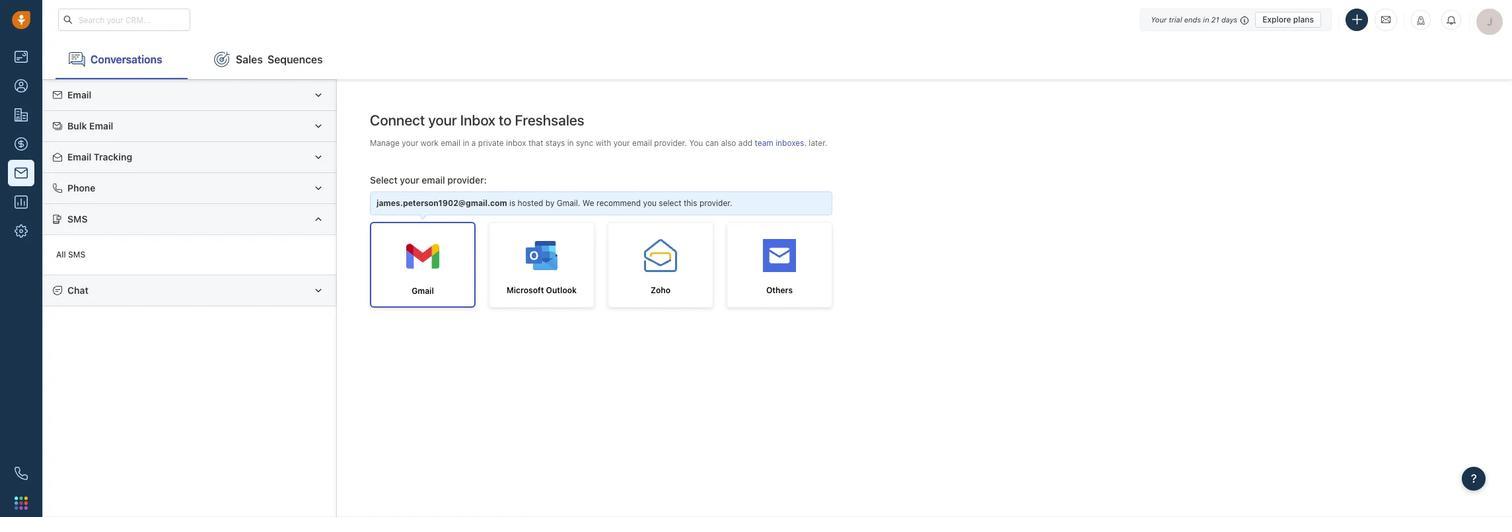 Task type: vqa. For each thing, say whether or not it's contained in the screenshot.
1st monthly
no



Task type: describe. For each thing, give the bounding box(es) containing it.
days
[[1222, 15, 1238, 23]]

email up 'james.peterson1902@gmail.com'
[[422, 174, 445, 186]]

0 vertical spatial sms
[[67, 213, 88, 225]]

your
[[1151, 15, 1167, 23]]

all sms link
[[50, 242, 330, 268]]

team
[[755, 138, 774, 148]]

is
[[509, 198, 515, 208]]

microsoft outlook link
[[489, 222, 595, 308]]

0 vertical spatial provider.
[[654, 138, 687, 148]]

select
[[370, 174, 398, 186]]

outlook
[[546, 286, 577, 296]]

you
[[689, 138, 703, 148]]

hosted
[[518, 198, 543, 208]]

email right with
[[632, 138, 652, 148]]

explore plans
[[1263, 14, 1314, 24]]

provider:
[[448, 174, 487, 186]]

trial
[[1169, 15, 1182, 23]]

zoho link
[[608, 222, 714, 308]]

others link
[[727, 222, 832, 308]]

bulk email
[[67, 120, 113, 131]]

later.
[[809, 138, 828, 148]]

bulk
[[67, 120, 87, 131]]

private
[[478, 138, 504, 148]]

plans
[[1294, 14, 1314, 24]]

zoho
[[651, 286, 671, 296]]

manage
[[370, 138, 400, 148]]

select your email provider:
[[370, 174, 487, 186]]

connect your inbox to freshsales
[[370, 112, 585, 129]]

sales sequences link
[[201, 40, 336, 79]]

2 horizontal spatial in
[[1203, 15, 1210, 23]]

gmail link
[[370, 222, 476, 308]]

sales sequences
[[236, 53, 323, 65]]

all sms
[[56, 250, 85, 260]]

recommend
[[597, 198, 641, 208]]

manage your work email in a private inbox that stays in sync with your email provider. you can also add team inboxes. later.
[[370, 138, 828, 148]]

tab list containing conversations
[[42, 40, 1512, 79]]

phone image
[[15, 467, 28, 480]]

sync
[[576, 138, 594, 148]]

gmail.
[[557, 198, 580, 208]]

by
[[546, 198, 555, 208]]

others
[[766, 286, 793, 296]]

explore plans link
[[1255, 12, 1321, 27]]

with
[[596, 138, 611, 148]]

can
[[705, 138, 719, 148]]



Task type: locate. For each thing, give the bounding box(es) containing it.
this
[[684, 198, 697, 208]]

email
[[441, 138, 461, 148], [632, 138, 652, 148], [422, 174, 445, 186]]

tracking
[[94, 151, 132, 163]]

phone
[[67, 182, 95, 194]]

sequences
[[267, 53, 323, 65]]

tab list
[[42, 40, 1512, 79]]

your for to
[[428, 112, 457, 129]]

your right select
[[400, 174, 419, 186]]

provider. right this
[[700, 198, 732, 208]]

1 vertical spatial sms
[[68, 250, 85, 260]]

conversations link
[[55, 40, 188, 79]]

james.peterson1902@gmail.com is hosted by gmail. we recommend you select this provider.
[[377, 198, 732, 208]]

email right bulk at top
[[89, 120, 113, 131]]

freshsales
[[515, 112, 585, 129]]

team inboxes. link
[[755, 138, 809, 148]]

provider. left you
[[654, 138, 687, 148]]

we
[[583, 198, 594, 208]]

email image
[[1382, 14, 1391, 25]]

0 vertical spatial email
[[67, 89, 91, 100]]

email up bulk at top
[[67, 89, 91, 100]]

to
[[499, 112, 512, 129]]

email tracking
[[67, 151, 132, 163]]

2 vertical spatial email
[[67, 151, 91, 163]]

0 horizontal spatial in
[[463, 138, 469, 148]]

your
[[428, 112, 457, 129], [402, 138, 418, 148], [614, 138, 630, 148], [400, 174, 419, 186]]

gmail
[[412, 286, 434, 296]]

chat
[[67, 285, 88, 296]]

provider.
[[654, 138, 687, 148], [700, 198, 732, 208]]

your for provider:
[[400, 174, 419, 186]]

phone element
[[8, 461, 34, 487]]

work
[[421, 138, 439, 148]]

sms
[[67, 213, 88, 225], [68, 250, 85, 260]]

connect
[[370, 112, 425, 129]]

inboxes.
[[776, 138, 807, 148]]

sales
[[236, 53, 263, 65]]

you
[[643, 198, 657, 208]]

microsoft
[[507, 286, 544, 296]]

freshworks switcher image
[[15, 497, 28, 510]]

email for email
[[67, 89, 91, 100]]

1 vertical spatial provider.
[[700, 198, 732, 208]]

a
[[472, 138, 476, 148]]

1 vertical spatial email
[[89, 120, 113, 131]]

ends
[[1184, 15, 1201, 23]]

your for email
[[402, 138, 418, 148]]

in left 21
[[1203, 15, 1210, 23]]

Search your CRM... text field
[[58, 9, 190, 31]]

email up phone at the top of the page
[[67, 151, 91, 163]]

james.peterson1902@gmail.com
[[377, 198, 507, 208]]

sms down phone at the top of the page
[[67, 213, 88, 225]]

in left a
[[463, 138, 469, 148]]

1 horizontal spatial provider.
[[700, 198, 732, 208]]

select
[[659, 198, 682, 208]]

21
[[1212, 15, 1219, 23]]

sms right 'all'
[[68, 250, 85, 260]]

that
[[528, 138, 543, 148]]

conversations
[[91, 53, 162, 65]]

inbox
[[460, 112, 496, 129]]

1 horizontal spatial in
[[567, 138, 574, 148]]

explore
[[1263, 14, 1291, 24]]

inbox
[[506, 138, 526, 148]]

microsoft outlook
[[507, 286, 577, 296]]

stays
[[546, 138, 565, 148]]

email right work
[[441, 138, 461, 148]]

email for email tracking
[[67, 151, 91, 163]]

add
[[739, 138, 753, 148]]

your right with
[[614, 138, 630, 148]]

email
[[67, 89, 91, 100], [89, 120, 113, 131], [67, 151, 91, 163]]

in
[[1203, 15, 1210, 23], [463, 138, 469, 148], [567, 138, 574, 148]]

all
[[56, 250, 66, 260]]

your left work
[[402, 138, 418, 148]]

your trial ends in 21 days
[[1151, 15, 1238, 23]]

your up work
[[428, 112, 457, 129]]

0 horizontal spatial provider.
[[654, 138, 687, 148]]

also
[[721, 138, 736, 148]]

in left the sync
[[567, 138, 574, 148]]



